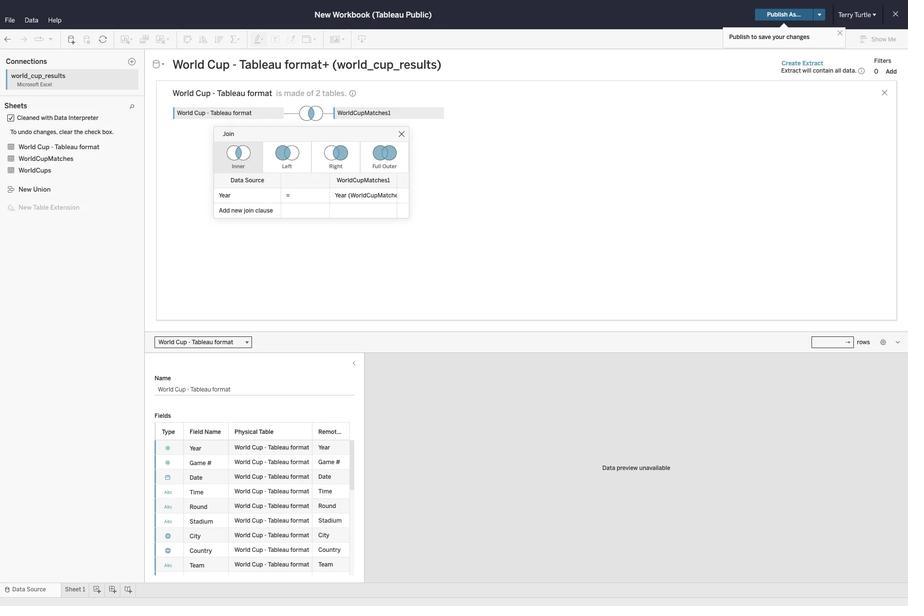 Task type: vqa. For each thing, say whether or not it's contained in the screenshot.


Task type: describe. For each thing, give the bounding box(es) containing it.
median with 95% ci
[[20, 165, 76, 172]]

table for physical
[[259, 429, 274, 436]]

with for median with quartiles
[[42, 104, 54, 111]]

0 horizontal spatial #
[[207, 460, 212, 467]]

changes
[[787, 34, 810, 40]]

inner
[[232, 163, 245, 170]]

preview
[[617, 465, 638, 472]]

reference line
[[20, 206, 61, 213]]

box plot
[[20, 114, 43, 121]]

tableau for year
[[268, 444, 289, 451]]

8 row from the top
[[155, 543, 350, 558]]

undo
[[18, 129, 32, 136]]

0 horizontal spatial game
[[190, 460, 206, 467]]

median with quartiles
[[20, 104, 80, 111]]

summarize
[[9, 72, 43, 79]]

data source inside join dialog
[[231, 177, 265, 184]]

cleaned with data interpreter
[[17, 115, 99, 121]]

marks
[[112, 103, 129, 110]]

field name
[[190, 429, 221, 436]]

format for game #
[[291, 459, 309, 466]]

constant
[[20, 84, 46, 91]]

format
[[772, 53, 792, 60]]

terry turtle
[[839, 11, 872, 18]]

physical table
[[235, 429, 274, 436]]

new union
[[19, 186, 51, 193]]

interpreter
[[69, 115, 99, 121]]

- for stadium
[[265, 518, 267, 525]]

your
[[773, 34, 786, 40]]

6 row from the top
[[155, 514, 350, 528]]

0 horizontal spatial source
[[27, 586, 46, 593]]

worldcupmatches1
[[337, 177, 390, 184]]

model
[[9, 142, 27, 150]]

new worksheet image
[[120, 34, 134, 44]]

world cup - tableau format for year
[[235, 444, 309, 451]]

1 horizontal spatial city
[[319, 532, 330, 539]]

ci for average with 95% ci
[[72, 155, 78, 162]]

1 horizontal spatial 1
[[223, 87, 229, 101]]

- for date
[[265, 474, 267, 481]]

full
[[373, 163, 381, 170]]

turtle
[[855, 11, 872, 18]]

row group inside grid
[[155, 441, 350, 587]]

worldcupmatches
[[19, 155, 74, 162]]

add button
[[882, 67, 902, 76]]

check
[[85, 129, 101, 136]]

tables.
[[323, 89, 347, 98]]

world cup - tableau format for round
[[235, 503, 309, 510]]

columns
[[202, 52, 226, 59]]

as...
[[790, 11, 802, 18]]

add for add
[[887, 68, 898, 75]]

0 horizontal spatial name
[[155, 375, 171, 382]]

1 horizontal spatial name
[[205, 429, 221, 436]]

3 row from the top
[[155, 470, 350, 485]]

totals
[[20, 123, 37, 130]]

duplicate image
[[140, 34, 149, 44]]

0 vertical spatial sheet 1
[[194, 87, 229, 101]]

show labels image
[[271, 34, 281, 44]]

right
[[329, 163, 343, 170]]

0 horizontal spatial game #
[[190, 460, 212, 467]]

join
[[244, 207, 254, 214]]

1 horizontal spatial game #
[[319, 459, 341, 466]]

0 horizontal spatial replay animation image
[[34, 34, 44, 44]]

year down field name
[[190, 445, 202, 452]]

cup for game #
[[252, 459, 263, 466]]

swap rows and columns image
[[183, 34, 193, 44]]

rows
[[858, 339, 871, 346]]

worldcups
[[19, 167, 51, 174]]

average with 95% ci
[[20, 155, 78, 162]]

year up the add new join clause
[[219, 192, 231, 199]]

me
[[889, 36, 897, 43]]

undo image
[[3, 34, 13, 44]]

public)
[[406, 10, 432, 19]]

7 row from the top
[[155, 528, 350, 543]]

1 horizontal spatial country
[[319, 547, 341, 554]]

1 horizontal spatial date
[[319, 474, 332, 481]]

workbook
[[333, 10, 370, 19]]

collapse image
[[89, 53, 95, 59]]

box.
[[102, 129, 114, 136]]

world for time
[[235, 488, 251, 495]]

create extract
[[783, 60, 824, 67]]

year down worldcupmatches1
[[335, 192, 347, 199]]

tableau for country
[[268, 547, 289, 554]]

tableau for date
[[268, 474, 289, 481]]

publish to save your changes
[[730, 34, 810, 40]]

create
[[783, 60, 802, 67]]

average for average with 95% ci
[[20, 155, 43, 162]]

clause
[[256, 207, 273, 214]]

0 horizontal spatial city
[[190, 533, 201, 540]]

the
[[74, 129, 83, 136]]

world cup - tableau format for game #
[[235, 459, 309, 466]]

grid containing type
[[155, 423, 373, 606]]

publish as... button
[[756, 9, 814, 20]]

Name text field
[[155, 384, 355, 396]]

tooltip
[[135, 171, 153, 177]]

extension
[[50, 204, 80, 211]]

type
[[162, 429, 175, 436]]

format for time
[[291, 488, 309, 495]]

analytics
[[45, 52, 73, 60]]

filters
[[875, 57, 892, 64]]

world cup - tableau format is made of 2 tables.
[[173, 89, 347, 98]]

with for cleaned with data interpreter
[[41, 115, 53, 121]]

2 field from the left
[[342, 429, 355, 436]]

- for game #
[[265, 459, 267, 466]]

world cup - tableau format for stadium
[[235, 518, 309, 525]]

1 vertical spatial extract
[[782, 67, 802, 74]]

format for round
[[291, 503, 309, 510]]

show me button
[[857, 32, 906, 47]]

world for team g
[[235, 576, 251, 583]]

cup for time
[[252, 488, 263, 495]]

to
[[10, 129, 17, 136]]

0 horizontal spatial stadium
[[190, 519, 213, 525]]

new data source image
[[67, 34, 77, 44]]

- for round
[[265, 503, 267, 510]]

line for reference line
[[50, 206, 61, 213]]

line for average line
[[44, 94, 56, 101]]

cup for stadium
[[252, 518, 263, 525]]

1 horizontal spatial g
[[335, 576, 339, 583]]

average for average line
[[20, 94, 43, 101]]

format for date
[[291, 474, 309, 481]]

fields
[[155, 413, 171, 420]]

microsoft
[[17, 82, 39, 88]]

world cup - tableau format for team g
[[235, 576, 309, 583]]

world cup - tableau format for country
[[235, 547, 309, 554]]

(worldcupmatches1)
[[348, 192, 407, 199]]

connections
[[6, 57, 47, 66]]

union
[[33, 186, 51, 193]]

show/hide cards image
[[330, 34, 345, 44]]

terry
[[839, 11, 854, 18]]

format for team g
[[291, 576, 309, 583]]

0 horizontal spatial time
[[190, 489, 204, 496]]

format for stadium
[[291, 518, 309, 525]]

- for year
[[265, 444, 267, 451]]

world for date
[[235, 474, 251, 481]]

4 row from the top
[[155, 485, 350, 499]]

year down remote
[[319, 444, 330, 451]]

format for country
[[291, 547, 309, 554]]

quartiles
[[55, 104, 80, 111]]

full outer
[[373, 163, 397, 170]]

data inside join dialog
[[231, 177, 244, 184]]

1 vertical spatial data source
[[12, 586, 46, 593]]

save
[[759, 34, 772, 40]]

pause auto updates image
[[82, 34, 92, 44]]

new workbook (tableau public)
[[315, 10, 432, 19]]

world for year
[[235, 444, 251, 451]]

=
[[286, 192, 290, 199]]

create extract link
[[782, 59, 825, 67]]



Task type: locate. For each thing, give the bounding box(es) containing it.
world for stadium
[[235, 518, 251, 525]]

outer
[[383, 163, 397, 170]]

new for new union
[[19, 186, 32, 193]]

with
[[42, 104, 54, 111], [41, 115, 53, 121], [44, 155, 56, 162], [42, 165, 54, 172]]

95% down average with 95% ci
[[55, 165, 69, 172]]

constant line
[[20, 84, 59, 91]]

add left the new
[[219, 207, 230, 214]]

- for team g
[[265, 576, 267, 583]]

left
[[282, 163, 292, 170]]

1 horizontal spatial stadium
[[319, 518, 342, 525]]

name right remote
[[357, 429, 373, 436]]

line up median with quartiles
[[44, 94, 56, 101]]

world_cup_results microsoft excel
[[11, 72, 65, 88]]

year
[[219, 192, 231, 199], [335, 192, 347, 199], [319, 444, 330, 451], [190, 445, 202, 452]]

# down field name
[[207, 460, 212, 467]]

1 horizontal spatial round
[[319, 503, 336, 510]]

new table extension
[[19, 204, 80, 211]]

sort ascending image
[[199, 34, 208, 44]]

ci for median with 95% ci
[[70, 165, 76, 172]]

date down remote
[[319, 474, 332, 481]]

median up trend
[[20, 165, 41, 172]]

trend line
[[20, 175, 49, 182]]

1 vertical spatial publish
[[730, 34, 751, 40]]

1 vertical spatial 95%
[[55, 165, 69, 172]]

new up fit image at top left
[[315, 10, 331, 19]]

source inside join dialog
[[245, 177, 265, 184]]

1 field from the left
[[190, 429, 203, 436]]

cup for year
[[252, 444, 263, 451]]

0 horizontal spatial sheet 1
[[65, 586, 85, 593]]

None text field
[[169, 57, 773, 72], [813, 337, 855, 348], [169, 57, 773, 72], [813, 337, 855, 348]]

tableau for team
[[268, 562, 289, 568]]

sort descending image
[[214, 34, 224, 44]]

line for trend line
[[37, 175, 49, 182]]

join dialog
[[214, 127, 411, 218]]

1 horizontal spatial data source
[[231, 177, 265, 184]]

world for country
[[235, 547, 251, 554]]

1 horizontal spatial source
[[245, 177, 265, 184]]

1 row from the top
[[155, 441, 350, 455]]

of
[[307, 89, 314, 98]]

world for team
[[235, 562, 251, 568]]

world cup - tableau format for date
[[235, 474, 309, 481]]

close image
[[836, 28, 846, 38]]

table down 'union' at the top of page
[[33, 204, 49, 211]]

highlight image
[[254, 34, 265, 44]]

with up median with 95% ci at the left of the page
[[44, 155, 56, 162]]

format workbook image
[[286, 34, 296, 44]]

0 horizontal spatial extract
[[782, 67, 802, 74]]

new down custom
[[19, 204, 32, 211]]

remote field name
[[319, 429, 373, 436]]

row group
[[155, 441, 350, 587]]

1 vertical spatial 1
[[83, 586, 85, 593]]

tableau for city
[[268, 532, 289, 539]]

size
[[139, 143, 149, 150]]

with down average line
[[42, 104, 54, 111]]

cup for team g
[[252, 576, 263, 583]]

add for add new join clause
[[219, 207, 230, 214]]

0
[[875, 68, 879, 75]]

1 horizontal spatial #
[[336, 459, 341, 466]]

refresh data source image
[[98, 34, 108, 44]]

game # down remote
[[319, 459, 341, 466]]

help
[[48, 17, 62, 24]]

1 horizontal spatial replay animation image
[[48, 36, 54, 42]]

time
[[319, 488, 332, 495], [190, 489, 204, 496]]

tableau for round
[[268, 503, 289, 510]]

95%
[[57, 155, 70, 162], [55, 165, 69, 172]]

unavailable
[[640, 465, 671, 472]]

9 row from the top
[[155, 558, 350, 572]]

1
[[223, 87, 229, 101], [83, 586, 85, 593]]

team g
[[319, 576, 339, 583], [190, 577, 210, 584]]

format for team
[[291, 562, 309, 568]]

1 horizontal spatial extract
[[803, 60, 824, 67]]

totals image
[[230, 34, 242, 44]]

world for round
[[235, 503, 251, 510]]

redo image
[[19, 34, 28, 44]]

line right reference
[[50, 206, 61, 213]]

format for city
[[291, 532, 309, 539]]

cup for city
[[252, 532, 263, 539]]

0 horizontal spatial sheet
[[65, 586, 81, 593]]

contain
[[814, 67, 834, 74]]

join
[[223, 131, 234, 138]]

with for average with 95% ci
[[44, 155, 56, 162]]

clear sheet image
[[155, 34, 171, 44]]

table right physical
[[259, 429, 274, 436]]

grid
[[155, 423, 373, 606]]

list box containing inner
[[214, 141, 409, 173]]

country
[[319, 547, 341, 554], [190, 548, 212, 555]]

to
[[752, 34, 758, 40]]

0 horizontal spatial date
[[190, 475, 203, 482]]

add inside button
[[887, 68, 898, 75]]

(tableau
[[372, 10, 404, 19]]

1 median from the top
[[20, 104, 41, 111]]

0 horizontal spatial 1
[[83, 586, 85, 593]]

1 horizontal spatial sheet
[[194, 87, 221, 101]]

new up custom
[[19, 186, 32, 193]]

ci down the the
[[72, 155, 78, 162]]

add
[[887, 68, 898, 75], [219, 207, 230, 214]]

box
[[20, 114, 31, 121]]

fit image
[[302, 34, 318, 44]]

2 median from the top
[[20, 165, 41, 172]]

0 vertical spatial new
[[315, 10, 331, 19]]

1 horizontal spatial publish
[[768, 11, 788, 18]]

1 vertical spatial sheet 1
[[65, 586, 85, 593]]

extract inside the create extract link
[[803, 60, 824, 67]]

0 vertical spatial publish
[[768, 11, 788, 18]]

1 vertical spatial table
[[259, 429, 274, 436]]

data.
[[844, 67, 857, 74]]

- for city
[[265, 532, 267, 539]]

median for median with quartiles
[[20, 104, 41, 111]]

1 vertical spatial ci
[[70, 165, 76, 172]]

world cup - tableau format
[[19, 143, 100, 151], [235, 444, 309, 451], [235, 459, 309, 466], [235, 474, 309, 481], [235, 488, 309, 495], [235, 503, 309, 510], [235, 518, 309, 525], [235, 532, 309, 539], [235, 547, 309, 554], [235, 562, 309, 568], [235, 576, 309, 583]]

average up worldcups
[[20, 155, 43, 162]]

world cup - tableau format for time
[[235, 488, 309, 495]]

row
[[155, 441, 350, 455], [155, 455, 350, 470], [155, 470, 350, 485], [155, 485, 350, 499], [155, 499, 350, 514], [155, 514, 350, 528], [155, 528, 350, 543], [155, 543, 350, 558], [155, 558, 350, 572], [155, 572, 350, 587]]

new
[[315, 10, 331, 19], [19, 186, 32, 193], [19, 204, 32, 211]]

made
[[284, 89, 305, 98]]

1 vertical spatial average
[[20, 155, 43, 162]]

0 vertical spatial median
[[20, 104, 41, 111]]

publish inside button
[[768, 11, 788, 18]]

0 horizontal spatial publish
[[730, 34, 751, 40]]

publish left as...
[[768, 11, 788, 18]]

add inside join dialog
[[219, 207, 230, 214]]

0 horizontal spatial g
[[206, 577, 210, 584]]

pages
[[112, 52, 129, 59]]

0 vertical spatial average
[[20, 94, 43, 101]]

0 horizontal spatial round
[[190, 504, 208, 511]]

0 vertical spatial table
[[33, 204, 49, 211]]

sheets
[[4, 102, 27, 110]]

line down median with 95% ci at the left of the page
[[37, 175, 49, 182]]

new for new workbook (tableau public)
[[315, 10, 331, 19]]

2
[[316, 89, 321, 98]]

95% up median with 95% ci at the left of the page
[[57, 155, 70, 162]]

world for city
[[235, 532, 251, 539]]

# down remote field name
[[336, 459, 341, 466]]

1 vertical spatial median
[[20, 165, 41, 172]]

#
[[336, 459, 341, 466], [207, 460, 212, 467]]

field right type
[[190, 429, 203, 436]]

1 horizontal spatial add
[[887, 68, 898, 75]]

1 horizontal spatial game
[[319, 459, 335, 466]]

field right remote
[[342, 429, 355, 436]]

0 horizontal spatial table
[[33, 204, 49, 211]]

team
[[319, 562, 333, 568], [190, 563, 205, 569], [319, 576, 333, 583], [190, 577, 205, 584]]

1 horizontal spatial sheet 1
[[194, 87, 229, 101]]

game down field name
[[190, 460, 206, 467]]

2 vertical spatial new
[[19, 204, 32, 211]]

1 vertical spatial sheet
[[65, 586, 81, 593]]

0 vertical spatial add
[[887, 68, 898, 75]]

name left physical
[[205, 429, 221, 436]]

1 vertical spatial source
[[27, 586, 46, 593]]

0 vertical spatial extract
[[803, 60, 824, 67]]

line for constant line
[[47, 84, 59, 91]]

publish left to
[[730, 34, 751, 40]]

sheet
[[194, 87, 221, 101], [65, 586, 81, 593]]

row group containing world cup - tableau format
[[155, 441, 350, 587]]

date down field name
[[190, 475, 203, 482]]

will
[[803, 67, 812, 74]]

publish for publish as...
[[768, 11, 788, 18]]

extract
[[803, 60, 824, 67], [782, 67, 802, 74]]

replay animation image up analytics
[[48, 36, 54, 42]]

reference
[[20, 206, 48, 213]]

new for new table extension
[[19, 204, 32, 211]]

0 vertical spatial ci
[[72, 155, 78, 162]]

add down filters
[[887, 68, 898, 75]]

0 horizontal spatial field
[[190, 429, 203, 436]]

1 vertical spatial new
[[19, 186, 32, 193]]

remote
[[319, 429, 340, 436]]

95% for median with 95% ci
[[55, 165, 69, 172]]

game
[[319, 459, 335, 466], [190, 460, 206, 467]]

95% for average with 95% ci
[[57, 155, 70, 162]]

plot
[[32, 114, 43, 121]]

2 horizontal spatial name
[[357, 429, 373, 436]]

with down worldcupmatches
[[42, 165, 54, 172]]

format for year
[[291, 444, 309, 451]]

0 vertical spatial sheet
[[194, 87, 221, 101]]

extract down create
[[782, 67, 802, 74]]

median up box plot
[[20, 104, 41, 111]]

ci down average with 95% ci
[[70, 165, 76, 172]]

city
[[319, 532, 330, 539], [190, 533, 201, 540]]

table for new
[[33, 204, 49, 211]]

game #
[[319, 459, 341, 466], [190, 460, 212, 467]]

world cup - tableau format for city
[[235, 532, 309, 539]]

0 horizontal spatial country
[[190, 548, 212, 555]]

0 vertical spatial 1
[[223, 87, 229, 101]]

date
[[319, 474, 332, 481], [190, 475, 203, 482]]

year (worldcupmatches1)
[[335, 192, 407, 199]]

tableau for team g
[[268, 576, 289, 583]]

cup for country
[[252, 547, 263, 554]]

cup for team
[[252, 562, 263, 568]]

list box inside join dialog
[[214, 141, 409, 173]]

publish for publish to save your changes
[[730, 34, 751, 40]]

extract up will
[[803, 60, 824, 67]]

tableau for stadium
[[268, 518, 289, 525]]

extract will contain all data.
[[782, 67, 857, 74]]

trend
[[20, 175, 36, 182]]

stadium
[[319, 518, 342, 525], [190, 519, 213, 525]]

new
[[232, 207, 243, 214]]

to undo changes, clear the check box.
[[10, 129, 114, 136]]

data preview unavailable
[[603, 465, 671, 472]]

download image
[[358, 34, 367, 44]]

1 horizontal spatial field
[[342, 429, 355, 436]]

2 row from the top
[[155, 455, 350, 470]]

name up fields
[[155, 375, 171, 382]]

2 average from the top
[[20, 155, 43, 162]]

0 horizontal spatial add
[[219, 207, 230, 214]]

file
[[5, 17, 15, 24]]

replay animation image
[[34, 34, 44, 44], [48, 36, 54, 42]]

1 average from the top
[[20, 94, 43, 101]]

source
[[245, 177, 265, 184], [27, 586, 46, 593]]

5 row from the top
[[155, 499, 350, 514]]

tableau for time
[[268, 488, 289, 495]]

1 horizontal spatial team g
[[319, 576, 339, 583]]

cup for round
[[252, 503, 263, 510]]

replay animation image right redo icon at the left of the page
[[34, 34, 44, 44]]

cleaned
[[17, 115, 40, 121]]

cup for date
[[252, 474, 263, 481]]

physical
[[235, 429, 258, 436]]

publish as...
[[768, 11, 802, 18]]

list box
[[214, 141, 409, 173]]

0 horizontal spatial team g
[[190, 577, 210, 584]]

median for median with 95% ci
[[20, 165, 41, 172]]

0 vertical spatial data source
[[231, 177, 265, 184]]

- for country
[[265, 547, 267, 554]]

add new join clause
[[219, 207, 273, 214]]

custom
[[9, 194, 33, 201]]

caption
[[772, 72, 798, 81]]

world
[[173, 89, 194, 98], [19, 143, 36, 151], [235, 444, 251, 451], [235, 459, 251, 466], [235, 474, 251, 481], [235, 488, 251, 495], [235, 503, 251, 510], [235, 518, 251, 525], [235, 532, 251, 539], [235, 547, 251, 554], [235, 562, 251, 568], [235, 576, 251, 583]]

1 horizontal spatial table
[[259, 429, 274, 436]]

1 horizontal spatial time
[[319, 488, 332, 495]]

with for median with 95% ci
[[42, 165, 54, 172]]

show me
[[872, 36, 897, 43]]

world for game #
[[235, 459, 251, 466]]

- for team
[[265, 562, 267, 568]]

with down median with quartiles
[[41, 115, 53, 121]]

game # down field name
[[190, 460, 212, 467]]

game down remote
[[319, 459, 335, 466]]

average down constant
[[20, 94, 43, 101]]

world cup - tableau format for team
[[235, 562, 309, 568]]

0 horizontal spatial data source
[[12, 586, 46, 593]]

line up average line
[[47, 84, 59, 91]]

line
[[47, 84, 59, 91], [44, 94, 56, 101], [37, 175, 49, 182], [50, 206, 61, 213]]

1 vertical spatial add
[[219, 207, 230, 214]]

changes,
[[33, 129, 58, 136]]

clear
[[59, 129, 73, 136]]

tableau for game #
[[268, 459, 289, 466]]

0 vertical spatial 95%
[[57, 155, 70, 162]]

- for time
[[265, 488, 267, 495]]

g
[[335, 576, 339, 583], [206, 577, 210, 584]]

0 vertical spatial source
[[245, 177, 265, 184]]

10 row from the top
[[155, 572, 350, 587]]



